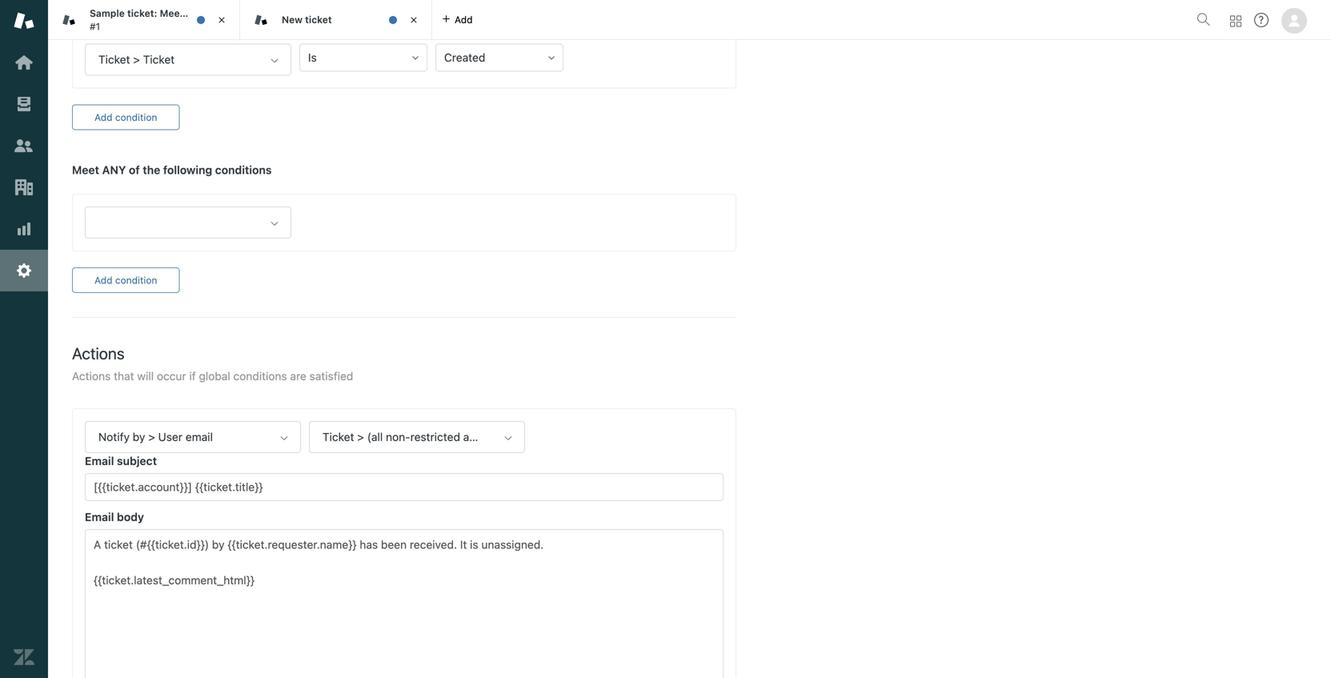 Task type: vqa. For each thing, say whether or not it's contained in the screenshot.
TAB
yes



Task type: describe. For each thing, give the bounding box(es) containing it.
the
[[186, 8, 202, 19]]

sample ticket: meet the ticket #1
[[90, 8, 231, 32]]

#1
[[90, 21, 100, 32]]

close image
[[406, 12, 422, 28]]

zendesk image
[[14, 647, 34, 668]]

add
[[455, 14, 473, 25]]

main element
[[0, 0, 48, 678]]

new ticket tab
[[240, 0, 432, 40]]

reporting image
[[14, 219, 34, 239]]

zendesk products image
[[1230, 16, 1242, 27]]

admin image
[[14, 260, 34, 281]]

close image
[[214, 12, 230, 28]]

ticket inside tab
[[305, 14, 332, 25]]

sample
[[90, 8, 125, 19]]



Task type: locate. For each thing, give the bounding box(es) containing it.
ticket inside sample ticket: meet the ticket #1
[[204, 8, 231, 19]]

new
[[282, 14, 303, 25]]

ticket right new
[[305, 14, 332, 25]]

tabs tab list
[[48, 0, 1190, 40]]

zendesk support image
[[14, 10, 34, 31]]

ticket:
[[127, 8, 157, 19]]

add button
[[432, 0, 482, 39]]

get started image
[[14, 52, 34, 73]]

organizations image
[[14, 177, 34, 198]]

views image
[[14, 94, 34, 114]]

0 horizontal spatial ticket
[[204, 8, 231, 19]]

1 horizontal spatial ticket
[[305, 14, 332, 25]]

new ticket
[[282, 14, 332, 25]]

ticket right the
[[204, 8, 231, 19]]

get help image
[[1255, 13, 1269, 27]]

tab containing sample ticket: meet the ticket
[[48, 0, 240, 40]]

meet
[[160, 8, 184, 19]]

tab
[[48, 0, 240, 40]]

customers image
[[14, 135, 34, 156]]

ticket
[[204, 8, 231, 19], [305, 14, 332, 25]]



